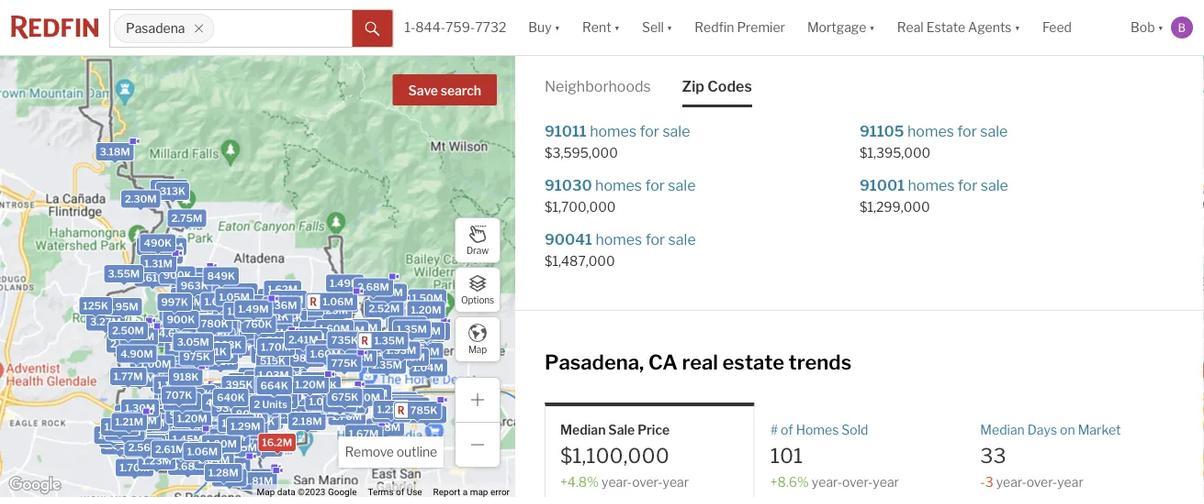 Task type: vqa. For each thing, say whether or not it's contained in the screenshot.


Task type: locate. For each thing, give the bounding box(es) containing it.
1 vertical spatial 2.04m
[[198, 455, 230, 467]]

491k
[[200, 322, 226, 334]]

map
[[468, 345, 487, 356]]

710k
[[175, 285, 200, 297]]

real
[[682, 350, 718, 375]]

1 horizontal spatial 800k
[[413, 328, 442, 340]]

1.35m up "1.25m"
[[237, 296, 267, 308]]

0 horizontal spatial year
[[663, 475, 689, 491]]

1.55m right 903k
[[357, 388, 388, 400]]

1 vertical spatial 1.93m
[[167, 396, 197, 408]]

2.61m
[[155, 444, 185, 456]]

1.43m down "1.83m"
[[107, 427, 137, 439]]

real estate agents ▾
[[897, 20, 1021, 35]]

748k
[[115, 428, 143, 440]]

1.15m down 1.14m
[[370, 352, 398, 364]]

0 horizontal spatial 3.05m
[[142, 438, 175, 450]]

980k
[[293, 353, 321, 364], [248, 413, 276, 425]]

1.16m
[[291, 302, 320, 314], [157, 380, 186, 392]]

925k down "1.25m"
[[251, 326, 278, 338]]

0 horizontal spatial 938k
[[216, 403, 243, 415]]

for for 91105
[[957, 122, 977, 140]]

1 horizontal spatial 3.05m
[[177, 337, 209, 349]]

0 vertical spatial 1.50m
[[412, 293, 443, 305]]

1.32m up 949k
[[170, 353, 200, 365]]

1 ▾ from the left
[[554, 20, 560, 35]]

3 down 33
[[985, 475, 994, 491]]

0 vertical spatial 1.37m
[[373, 287, 403, 299]]

1 vertical spatial 3 units
[[164, 391, 198, 403]]

for inside 90041 homes for sale $1,487,000
[[646, 231, 665, 249]]

750k
[[248, 416, 275, 428]]

homes up $1,299,000
[[908, 177, 955, 195]]

1 vertical spatial 1.50m
[[105, 422, 135, 434]]

homes inside 91001 homes for sale $1,299,000
[[908, 177, 955, 195]]

1.93m
[[386, 345, 416, 357], [167, 396, 197, 408]]

rent ▾ button
[[582, 0, 620, 55]]

median up 33
[[980, 422, 1025, 438]]

1 horizontal spatial 1.50m
[[412, 293, 443, 305]]

▾ right the agents
[[1015, 20, 1021, 35]]

homes inside the 91011 homes for sale $3,595,000
[[590, 122, 637, 140]]

$1,100,000
[[560, 444, 669, 469]]

▾ right mortgage
[[869, 20, 875, 35]]

735k
[[175, 291, 201, 303], [180, 317, 207, 329], [331, 335, 358, 347], [235, 391, 262, 403]]

▾ right buy
[[554, 20, 560, 35]]

2.55m down 625k
[[232, 425, 264, 437]]

1.55m down 1.13m
[[219, 331, 249, 343]]

▾ right sell
[[667, 20, 673, 35]]

1.20m right 610k
[[351, 393, 381, 404]]

2.55m up 707k
[[160, 377, 192, 389]]

sale down the 91011 homes for sale $3,595,000 on the top of the page
[[668, 177, 696, 195]]

997k
[[161, 297, 188, 309]]

1 horizontal spatial 865k
[[275, 368, 303, 380]]

2 horizontal spatial year-
[[996, 475, 1027, 491]]

median inside median days on market 33 -3 year-over-year
[[980, 422, 1025, 438]]

1.37m up 2.52m
[[373, 287, 403, 299]]

for for 91011
[[640, 122, 660, 140]]

2.18m down 1.46m
[[292, 416, 322, 428]]

91001 homes for sale $1,299,000
[[860, 177, 1008, 215]]

0 vertical spatial 3.05m
[[177, 337, 209, 349]]

3 units up the 2.85m
[[164, 391, 198, 403]]

1 vertical spatial 4 units
[[243, 412, 277, 424]]

0 horizontal spatial 800k
[[226, 342, 255, 354]]

2 year- from the left
[[812, 475, 842, 491]]

1 vertical spatial 910k
[[170, 410, 196, 422]]

sale down zip at the top right of page
[[663, 122, 690, 140]]

1 vertical spatial 1.55m
[[357, 388, 388, 400]]

1.06m up '700k'
[[293, 338, 324, 350]]

homes up $3,595,000
[[590, 122, 637, 140]]

1.32m left 2.19m
[[368, 348, 398, 360]]

775k up 704k
[[331, 358, 358, 370]]

865k
[[206, 356, 234, 368], [275, 368, 303, 380]]

1.60m down 1.85m
[[310, 349, 341, 361]]

0 horizontal spatial 775k
[[152, 249, 179, 261]]

0 horizontal spatial 1.55m
[[219, 331, 249, 343]]

4 units
[[236, 389, 271, 401], [243, 412, 277, 424]]

1.05m
[[223, 287, 254, 299], [219, 292, 250, 304]]

sale down 91105 homes for sale $1,395,000
[[981, 177, 1008, 195]]

1 horizontal spatial 4.50m
[[245, 315, 277, 327]]

show l ess
[[545, 26, 617, 44]]

2.56m
[[128, 442, 160, 454]]

1.20m up 2.25m
[[154, 378, 184, 390]]

2.04m
[[312, 352, 344, 364], [198, 455, 230, 467]]

1.17m
[[264, 361, 292, 373]]

0 vertical spatial 3.68m
[[410, 409, 443, 421]]

1 median from the left
[[560, 422, 606, 438]]

1 horizontal spatial 1.43m
[[203, 320, 234, 332]]

1.77m down '4.90m'
[[114, 371, 143, 383]]

4 ▾ from the left
[[869, 20, 875, 35]]

3.05m up 975k
[[177, 337, 209, 349]]

for inside 91030 homes for sale $1,700,000
[[645, 177, 665, 195]]

925k down 1.14m
[[386, 353, 414, 365]]

4.90m
[[121, 349, 153, 361]]

1.01m up the 4.62m
[[163, 307, 192, 319]]

3.18m up remove outline
[[370, 422, 401, 434]]

year- inside median sale price $1,100,000 +4.8% year-over-year
[[602, 475, 632, 491]]

search
[[441, 83, 481, 99]]

0 vertical spatial 1.38m
[[172, 411, 203, 423]]

homes for 91011
[[590, 122, 637, 140]]

5 ▾ from the left
[[1015, 20, 1021, 35]]

6 ▾ from the left
[[1158, 20, 1164, 35]]

map region
[[0, 0, 746, 498]]

1.38m down "1.83m"
[[98, 430, 128, 442]]

for down neighborhoods at the top of page
[[640, 122, 660, 140]]

1.53m down 2.78m
[[158, 387, 188, 399]]

1.28m
[[154, 183, 184, 195], [255, 311, 285, 323], [390, 315, 420, 327], [335, 325, 365, 337], [250, 337, 280, 349], [129, 444, 159, 456], [208, 468, 239, 480]]

0 vertical spatial 1.21m
[[377, 404, 405, 416]]

963k up 845k
[[181, 280, 208, 292]]

2.04m down 1.85m
[[312, 352, 344, 364]]

3 up 1.78m
[[232, 376, 239, 388]]

820k
[[210, 435, 238, 447]]

2 year from the left
[[873, 475, 899, 491]]

775k
[[152, 249, 179, 261], [331, 358, 358, 370]]

rent ▾ button
[[571, 0, 631, 55]]

0 vertical spatial 950k
[[375, 353, 403, 365]]

1.74m
[[119, 408, 148, 420]]

1.47m up 790k
[[260, 331, 290, 343]]

1 vertical spatial 1.21m
[[115, 416, 143, 428]]

845k
[[190, 299, 218, 311]]

700k
[[288, 352, 316, 364]]

1.20m up 555k
[[411, 304, 441, 316]]

3 year- from the left
[[996, 475, 1027, 491]]

median for 33
[[980, 422, 1025, 438]]

2.00m
[[322, 349, 354, 361]]

1 over- from the left
[[632, 475, 663, 491]]

1.21m
[[377, 404, 405, 416], [115, 416, 143, 428]]

1 year from the left
[[663, 475, 689, 491]]

year inside "# of homes sold 101 +8.6% year-over-year"
[[873, 475, 899, 491]]

1 horizontal spatial year-
[[812, 475, 842, 491]]

2 horizontal spatial year
[[1057, 475, 1084, 491]]

1.30m down 1.48m
[[392, 320, 423, 332]]

year- inside median days on market 33 -3 year-over-year
[[996, 475, 1027, 491]]

1.63m
[[392, 312, 423, 324]]

sale inside 91030 homes for sale $1,700,000
[[668, 177, 696, 195]]

1.95m up 3.27m
[[108, 301, 138, 313]]

2 horizontal spatial over-
[[1027, 475, 1057, 491]]

0 horizontal spatial 1.53m
[[158, 387, 188, 399]]

0 horizontal spatial 2.18m
[[292, 416, 322, 428]]

1.30m down 811k
[[260, 326, 290, 338]]

1.26m
[[177, 413, 207, 425]]

1 vertical spatial 2.75m
[[226, 442, 257, 454]]

ca
[[648, 350, 678, 375]]

median
[[560, 422, 606, 438], [980, 422, 1025, 438]]

910k down 2.25m
[[170, 410, 196, 422]]

1.50m
[[412, 293, 443, 305], [105, 422, 135, 434]]

options button
[[455, 267, 501, 313]]

1 horizontal spatial 1.93m
[[386, 345, 416, 357]]

1.50m up the 1.63m
[[412, 293, 443, 305]]

910k down 915k
[[169, 325, 195, 337]]

for inside 91105 homes for sale $1,395,000
[[957, 122, 977, 140]]

homes for 90041
[[596, 231, 642, 249]]

3 units up 4.20m
[[232, 376, 266, 388]]

91011
[[545, 122, 587, 140]]

$1,299,000
[[860, 200, 930, 215]]

91030 homes for sale $1,700,000
[[545, 177, 696, 215]]

2.18m down 1.24m
[[395, 352, 425, 364]]

0 horizontal spatial 1.16m
[[157, 380, 186, 392]]

1.50m down 1.74m
[[105, 422, 135, 434]]

1 horizontal spatial 2.04m
[[312, 352, 344, 364]]

1 year- from the left
[[602, 475, 632, 491]]

0 vertical spatial 675k
[[204, 332, 231, 344]]

1.20m up the 1.34m
[[318, 305, 348, 317]]

975k
[[183, 351, 210, 363]]

bob ▾
[[1131, 20, 1164, 35]]

median inside median sale price $1,100,000 +4.8% year-over-year
[[560, 422, 606, 438]]

1.04m down 710k
[[172, 297, 203, 309]]

1 vertical spatial 3.05m
[[142, 438, 175, 450]]

for inside the 91011 homes for sale $3,595,000
[[640, 122, 660, 140]]

1.04m down 770k
[[203, 349, 234, 361]]

1.15m up 2.19m
[[412, 325, 441, 337]]

homes inside 90041 homes for sale $1,487,000
[[596, 231, 642, 249]]

1 vertical spatial 1.43m
[[107, 427, 137, 439]]

2 horizontal spatial 3
[[985, 475, 994, 491]]

homes down the 91011 homes for sale $3,595,000 on the top of the page
[[595, 177, 642, 195]]

0 horizontal spatial 4.50m
[[132, 436, 164, 448]]

4.50m down 3.20m
[[132, 436, 164, 448]]

options
[[461, 295, 494, 306]]

google image
[[5, 474, 65, 498]]

7.80m
[[132, 332, 164, 344]]

800k down 1.13m
[[226, 342, 255, 354]]

938k
[[259, 356, 287, 368], [216, 403, 243, 415]]

91105 homes for sale $1,395,000
[[860, 122, 1008, 161]]

zip
[[682, 77, 705, 95]]

925k down 1.13m
[[225, 336, 252, 348]]

0 vertical spatial 775k
[[152, 249, 179, 261]]

1.35m down the 1.63m
[[374, 335, 404, 347]]

0 vertical spatial 1.43m
[[203, 320, 234, 332]]

homes for 91001
[[908, 177, 955, 195]]

9 units
[[214, 386, 249, 398]]

0 horizontal spatial 1.32m
[[170, 353, 200, 365]]

1.39m up 2.88m
[[262, 292, 292, 304]]

year- down $1,100,000
[[602, 475, 632, 491]]

1 horizontal spatial year
[[873, 475, 899, 491]]

1.30m up 1.96m
[[125, 403, 155, 415]]

2.04m down 645k
[[198, 455, 230, 467]]

pasadena, ca real estate trends
[[545, 350, 852, 375]]

1.32m
[[368, 348, 398, 360], [170, 353, 200, 365]]

1.83m
[[116, 415, 146, 427]]

1 vertical spatial 4
[[243, 412, 249, 424]]

495k
[[258, 380, 286, 392]]

1.60m down 1.74m
[[112, 423, 143, 435]]

1.15m down 811k
[[261, 327, 289, 339]]

3 year from the left
[[1057, 475, 1084, 491]]

2 ▾ from the left
[[614, 20, 620, 35]]

685k
[[176, 419, 204, 431]]

800k
[[413, 328, 442, 340], [226, 342, 255, 354]]

2 median from the left
[[980, 422, 1025, 438]]

1.01m up 1.13m
[[234, 298, 263, 310]]

3.68m
[[410, 409, 443, 421], [172, 461, 204, 473]]

1.60m up 2.88m
[[252, 292, 283, 304]]

3 up the 2.85m
[[164, 391, 171, 403]]

1.70m
[[261, 342, 291, 354], [222, 408, 253, 420], [332, 411, 362, 423], [120, 462, 150, 474]]

sale inside 91105 homes for sale $1,395,000
[[980, 122, 1008, 140]]

983k
[[185, 281, 212, 293]]

sale for 90041
[[668, 231, 696, 249]]

0 horizontal spatial 1.93m
[[167, 396, 197, 408]]

900k
[[163, 270, 192, 282], [167, 314, 195, 326], [209, 429, 237, 441]]

2
[[327, 335, 334, 347], [243, 371, 249, 383], [175, 389, 181, 401], [328, 389, 334, 401], [229, 391, 235, 403], [212, 395, 219, 407], [215, 397, 221, 409], [254, 399, 260, 411], [214, 400, 220, 412], [246, 415, 252, 427], [203, 425, 209, 437]]

1 horizontal spatial 1.95m
[[319, 343, 349, 355]]

sale for 91105
[[980, 122, 1008, 140]]

0 vertical spatial 1.55m
[[219, 331, 249, 343]]

sale inside 91001 homes for sale $1,299,000
[[981, 177, 1008, 195]]

3.18m up 2.30m
[[100, 146, 130, 158]]

sale inside the 91011 homes for sale $3,595,000
[[663, 122, 690, 140]]

▾ for rent ▾
[[614, 20, 620, 35]]

2 over- from the left
[[842, 475, 873, 491]]

▾ inside 'link'
[[1015, 20, 1021, 35]]

3.70m
[[240, 473, 271, 484]]

0 horizontal spatial 865k
[[206, 356, 234, 368]]

median for $1,100,000
[[560, 422, 606, 438]]

over- down sold
[[842, 475, 873, 491]]

2 units
[[327, 335, 361, 347], [243, 371, 276, 383], [175, 389, 208, 401], [328, 389, 361, 401], [229, 391, 262, 403], [212, 395, 246, 407], [215, 397, 249, 409], [254, 399, 287, 411], [214, 400, 248, 412], [246, 415, 279, 427], [203, 425, 237, 437]]

800k up 2.19m
[[413, 328, 442, 340]]

0 horizontal spatial year-
[[602, 475, 632, 491]]

1.43m down 2.20m
[[203, 320, 234, 332]]

1.48m
[[410, 302, 440, 314]]

980k down 2.41m
[[293, 353, 321, 364]]

0 horizontal spatial 1.49m
[[238, 304, 269, 316]]

1.39m down 1.13m
[[238, 329, 268, 341]]

2.68m
[[357, 282, 389, 294]]

▾ for sell ▾
[[667, 20, 673, 35]]

1.49m up 1.08m
[[330, 278, 360, 290]]

for up 91001 homes for sale $1,299,000
[[957, 122, 977, 140]]

1.06m up 1.85m
[[323, 296, 353, 308]]

980k down 2.51m
[[248, 413, 276, 425]]

for
[[640, 122, 660, 140], [957, 122, 977, 140], [645, 177, 665, 195], [958, 177, 978, 195], [646, 231, 665, 249]]

90041
[[545, 231, 592, 249]]

1 horizontal spatial 3.18m
[[370, 422, 401, 434]]

0 horizontal spatial 3.18m
[[100, 146, 130, 158]]

1 vertical spatial 1.38m
[[98, 430, 128, 442]]

▾ for bob ▾
[[1158, 20, 1164, 35]]

1.14m
[[361, 338, 390, 350]]

12.5m
[[268, 387, 298, 399]]

draw
[[467, 245, 489, 257]]

sale for 91011
[[663, 122, 690, 140]]

963k down the 590k
[[214, 339, 242, 351]]

units
[[336, 335, 361, 347], [251, 371, 276, 383], [241, 376, 266, 388], [223, 386, 249, 398], [183, 389, 208, 401], [336, 389, 361, 401], [245, 389, 271, 401], [237, 391, 262, 403], [173, 391, 198, 403], [221, 395, 246, 407], [223, 397, 249, 409], [262, 399, 287, 411], [223, 400, 248, 412], [252, 412, 277, 424], [254, 415, 279, 427], [211, 425, 237, 437]]

1 horizontal spatial 2.55m
[[232, 425, 264, 437]]

homes inside 91030 homes for sale $1,700,000
[[595, 177, 642, 195]]

1.93m up 1.26m
[[167, 396, 197, 408]]

real
[[897, 20, 924, 35]]

year- right '-'
[[996, 475, 1027, 491]]

l
[[586, 26, 590, 44]]

0 horizontal spatial 675k
[[204, 332, 231, 344]]

412k
[[270, 360, 296, 372]]

homes inside 91105 homes for sale $1,395,000
[[908, 122, 954, 140]]

1.67m
[[349, 429, 379, 441]]

910k
[[169, 325, 195, 337], [170, 410, 196, 422]]

2.18m
[[395, 352, 425, 364], [292, 416, 322, 428]]

for for 91030
[[645, 177, 665, 195]]

1 vertical spatial 1.37m
[[303, 325, 333, 337]]

3 ▾ from the left
[[667, 20, 673, 35]]

for down 91105 homes for sale $1,395,000
[[958, 177, 978, 195]]

1.15m
[[150, 245, 179, 257], [412, 325, 441, 337], [261, 327, 289, 339], [224, 335, 252, 347], [370, 352, 398, 364], [304, 376, 333, 388], [392, 398, 421, 410]]

1 vertical spatial 675k
[[331, 392, 359, 404]]

2 vertical spatial 900k
[[209, 429, 237, 441]]

for down 91030 homes for sale $1,700,000
[[646, 231, 665, 249]]

redfin premier
[[695, 20, 785, 35]]

1.15m up 1.09m
[[304, 376, 333, 388]]

1.38m down 2.25m
[[172, 411, 203, 423]]

1 vertical spatial 1.77m
[[114, 371, 143, 383]]

0 horizontal spatial 2.04m
[[198, 455, 230, 467]]

775k up 1.61m
[[152, 249, 179, 261]]

median left sale
[[560, 422, 606, 438]]

0 horizontal spatial 1.01m
[[163, 307, 192, 319]]

None search field
[[215, 10, 352, 47]]

-
[[980, 475, 985, 491]]

1.15m up 1.42m
[[392, 398, 421, 410]]

1 vertical spatial 938k
[[216, 403, 243, 415]]

▾ for mortgage ▾
[[869, 20, 875, 35]]

sale inside 90041 homes for sale $1,487,000
[[668, 231, 696, 249]]

4.62m
[[159, 328, 191, 340]]

3 over- from the left
[[1027, 475, 1057, 491]]

1 horizontal spatial 775k
[[331, 358, 358, 370]]

1 horizontal spatial 1.32m
[[368, 348, 398, 360]]

0 vertical spatial 800k
[[413, 328, 442, 340]]

3 inside median days on market 33 -3 year-over-year
[[985, 475, 994, 491]]

homes for 91105
[[908, 122, 954, 140]]

rent
[[582, 20, 611, 35]]

for inside 91001 homes for sale $1,299,000
[[958, 177, 978, 195]]

0 vertical spatial 938k
[[259, 356, 287, 368]]

645k
[[207, 440, 235, 452]]

1.95m right 2.41m
[[319, 343, 349, 355]]

1.37m up 2.00m
[[303, 325, 333, 337]]

1 horizontal spatial 675k
[[331, 392, 359, 404]]

1.34m
[[289, 320, 319, 332]]

3.98m
[[134, 365, 166, 377]]



Task type: describe. For each thing, give the bounding box(es) containing it.
2.85m
[[158, 403, 190, 415]]

1 vertical spatial 3.18m
[[370, 422, 401, 434]]

2.20m
[[217, 306, 248, 318]]

mortgage ▾ button
[[807, 0, 875, 55]]

1 vertical spatial 2.18m
[[292, 416, 322, 428]]

1 vertical spatial 1.47m
[[396, 401, 426, 413]]

0 horizontal spatial 1.47m
[[260, 331, 290, 343]]

0 vertical spatial 1.93m
[[386, 345, 416, 357]]

1 horizontal spatial 2.75m
[[226, 442, 257, 454]]

2 horizontal spatial 2.50m
[[216, 387, 248, 399]]

1 vertical spatial 1.95m
[[319, 343, 349, 355]]

875k
[[216, 403, 243, 415]]

1.81m
[[245, 476, 273, 488]]

949k
[[168, 368, 195, 380]]

4.20m
[[235, 398, 268, 410]]

2.08m
[[109, 427, 141, 439]]

0 horizontal spatial 1.50m
[[105, 422, 135, 434]]

915k
[[177, 303, 203, 314]]

0 vertical spatial 4 units
[[236, 389, 271, 401]]

0 horizontal spatial 3.68m
[[172, 461, 204, 473]]

770k
[[209, 331, 235, 343]]

1 vertical spatial 1.16m
[[157, 380, 186, 392]]

1.60m down 1.24m
[[374, 338, 405, 350]]

0 vertical spatial 2.18m
[[395, 352, 425, 364]]

1.13m
[[229, 316, 257, 328]]

903k
[[329, 391, 357, 403]]

$1,487,000
[[545, 254, 615, 270]]

0 vertical spatial 865k
[[206, 356, 234, 368]]

over- inside median days on market 33 -3 year-over-year
[[1027, 475, 1057, 491]]

sold
[[842, 422, 868, 438]]

map button
[[455, 317, 501, 363]]

show
[[545, 26, 583, 44]]

1.60m down 1.08m
[[319, 323, 350, 335]]

of
[[781, 422, 793, 438]]

premier
[[737, 20, 785, 35]]

2.78m
[[157, 372, 188, 384]]

91105
[[860, 122, 904, 140]]

0 vertical spatial 4
[[236, 389, 243, 401]]

0 horizontal spatial 950k
[[327, 389, 355, 401]]

2.11m
[[136, 428, 164, 440]]

1 horizontal spatial 1.37m
[[373, 287, 403, 299]]

# of homes sold 101 +8.6% year-over-year
[[770, 422, 899, 491]]

1 horizontal spatial 1.01m
[[234, 298, 263, 310]]

homes for 91030
[[595, 177, 642, 195]]

1 horizontal spatial 980k
[[293, 353, 321, 364]]

811k
[[265, 311, 289, 323]]

1.04m up 1.14m
[[347, 322, 378, 334]]

0 vertical spatial 910k
[[169, 325, 195, 337]]

1 horizontal spatial 1.21m
[[377, 404, 405, 416]]

0 vertical spatial 990k
[[239, 304, 267, 316]]

1.58m
[[258, 335, 289, 347]]

1.08m
[[324, 299, 355, 311]]

2.52m
[[369, 303, 400, 315]]

1.02m
[[303, 380, 333, 392]]

2.25m
[[170, 390, 201, 402]]

0 horizontal spatial 3
[[164, 391, 171, 403]]

0 vertical spatial 1.39m
[[262, 292, 292, 304]]

0 vertical spatial 963k
[[181, 280, 208, 292]]

0 vertical spatial 3
[[232, 376, 239, 388]]

on
[[1060, 422, 1075, 438]]

outline
[[397, 445, 437, 461]]

0 vertical spatial 4.50m
[[245, 315, 277, 327]]

0 horizontal spatial 1.38m
[[98, 430, 128, 442]]

844-
[[415, 20, 446, 35]]

sell
[[642, 20, 664, 35]]

1.15m down 1.13m
[[224, 335, 252, 347]]

2.43m
[[220, 422, 252, 434]]

490k
[[144, 238, 172, 250]]

#
[[770, 422, 778, 438]]

1.20m down "1.83m"
[[103, 434, 133, 446]]

$1,700,000
[[545, 200, 616, 215]]

1 horizontal spatial 938k
[[259, 356, 287, 368]]

▾ for buy ▾
[[554, 20, 560, 35]]

0 vertical spatial 1.77m
[[266, 326, 295, 338]]

610k
[[323, 392, 350, 403]]

625k
[[229, 412, 257, 424]]

user photo image
[[1171, 17, 1193, 39]]

1 vertical spatial 1.39m
[[238, 329, 268, 341]]

1 horizontal spatial 1.16m
[[291, 302, 320, 314]]

sell ▾ button
[[642, 0, 673, 55]]

1 vertical spatial 900k
[[167, 314, 195, 326]]

over- inside "# of homes sold 101 +8.6% year-over-year"
[[842, 475, 873, 491]]

draw button
[[455, 218, 501, 264]]

395k
[[225, 379, 253, 391]]

0 horizontal spatial 2.50m
[[112, 325, 144, 337]]

3.20m
[[133, 418, 165, 429]]

0 vertical spatial 3 units
[[232, 376, 266, 388]]

760k
[[245, 319, 272, 331]]

1 horizontal spatial 963k
[[214, 339, 242, 351]]

1.68m
[[252, 302, 283, 313]]

0 horizontal spatial 1.21m
[[115, 416, 143, 428]]

861k
[[189, 439, 215, 450]]

916k
[[186, 389, 212, 401]]

925k up the "750k"
[[248, 403, 275, 415]]

788k
[[222, 410, 249, 422]]

$1,395,000
[[860, 145, 931, 161]]

1.20m up 1.09m
[[295, 379, 325, 391]]

1.06m down 2.08m
[[105, 441, 135, 453]]

9
[[214, 386, 221, 398]]

1.30m up the 1.23m
[[131, 439, 162, 451]]

620k
[[266, 394, 294, 406]]

1 vertical spatial 980k
[[248, 413, 276, 425]]

sale for 91030
[[668, 177, 696, 195]]

580k
[[255, 378, 283, 390]]

year inside median days on market 33 -3 year-over-year
[[1057, 475, 1084, 491]]

0 vertical spatial 900k
[[163, 270, 192, 282]]

1 vertical spatial 1.53m
[[158, 387, 188, 399]]

submit search image
[[365, 22, 380, 36]]

buy ▾ button
[[517, 0, 571, 55]]

0 horizontal spatial 3 units
[[164, 391, 198, 403]]

estate
[[927, 20, 966, 35]]

1.06m down 945k
[[187, 446, 218, 458]]

0 vertical spatial 1.95m
[[108, 301, 138, 313]]

year- inside "# of homes sold 101 +8.6% year-over-year"
[[812, 475, 842, 491]]

rent ▾
[[582, 20, 620, 35]]

842k
[[276, 312, 303, 324]]

1 horizontal spatial 1.53m
[[217, 325, 248, 337]]

615k
[[327, 398, 353, 410]]

1 horizontal spatial 1.49m
[[330, 278, 360, 290]]

1-
[[405, 20, 415, 35]]

2.80m
[[110, 339, 142, 350]]

90041 homes for sale $1,487,000
[[545, 231, 696, 270]]

1.20m up 1.61m
[[153, 241, 183, 253]]

2.51m
[[247, 397, 277, 409]]

1 vertical spatial 775k
[[331, 358, 358, 370]]

for for 90041
[[646, 231, 665, 249]]

3.59m
[[152, 413, 185, 424]]

1.35m down 1.14m
[[372, 360, 402, 372]]

591k
[[201, 346, 227, 358]]

1 vertical spatial 1.49m
[[238, 304, 269, 316]]

0 vertical spatial 2.75m
[[171, 213, 202, 225]]

1 horizontal spatial 1.38m
[[172, 411, 203, 423]]

real estate agents ▾ link
[[897, 0, 1021, 55]]

2.58m
[[114, 326, 146, 338]]

1.20m up 945k
[[177, 414, 207, 425]]

buy ▾
[[528, 20, 560, 35]]

1.06m up the 760k
[[227, 306, 258, 318]]

0 horizontal spatial 640k
[[217, 392, 245, 404]]

1 vertical spatial 4.50m
[[132, 436, 164, 448]]

805k
[[236, 409, 264, 421]]

91001
[[860, 177, 905, 195]]

sale for 91001
[[981, 177, 1008, 195]]

save
[[408, 83, 438, 99]]

1.35m down 1.48m
[[397, 324, 427, 336]]

3.10m
[[216, 462, 246, 474]]

125k
[[83, 300, 108, 312]]

0 horizontal spatial 1.43m
[[107, 427, 137, 439]]

1.60m down 895k
[[376, 408, 407, 420]]

for for 91001
[[958, 177, 978, 195]]

2.33m
[[124, 373, 155, 385]]

1.15m up 1.61m
[[150, 245, 179, 257]]

zip codes element
[[682, 62, 752, 108]]

0 vertical spatial 2.55m
[[160, 377, 192, 389]]

feed button
[[1032, 0, 1120, 55]]

0 vertical spatial 3.18m
[[100, 146, 130, 158]]

over- inside median sale price $1,100,000 +4.8% year-over-year
[[632, 475, 663, 491]]

1 vertical spatial 990k
[[222, 404, 250, 416]]

1.20m up "685k" on the left of the page
[[170, 406, 201, 418]]

945k
[[187, 434, 215, 446]]

3.85m
[[256, 376, 288, 388]]

1 vertical spatial 2.55m
[[232, 425, 264, 437]]

3.03m
[[213, 432, 246, 444]]

1.04m down 2.19m
[[413, 362, 444, 374]]

2.88m
[[261, 304, 293, 316]]

year inside median sale price $1,100,000 +4.8% year-over-year
[[663, 475, 689, 491]]

remove pasadena image
[[193, 23, 204, 34]]

1 vertical spatial 865k
[[275, 368, 303, 380]]

0 horizontal spatial 1.37m
[[303, 325, 333, 337]]

1 horizontal spatial 2.50m
[[169, 392, 201, 404]]

1 horizontal spatial 640k
[[323, 403, 351, 415]]

1 horizontal spatial 1.55m
[[357, 388, 388, 400]]

0 horizontal spatial 1.77m
[[114, 371, 143, 383]]

neighborhoods element
[[545, 62, 651, 108]]

1.78m
[[214, 395, 244, 407]]

590k
[[201, 323, 229, 335]]



